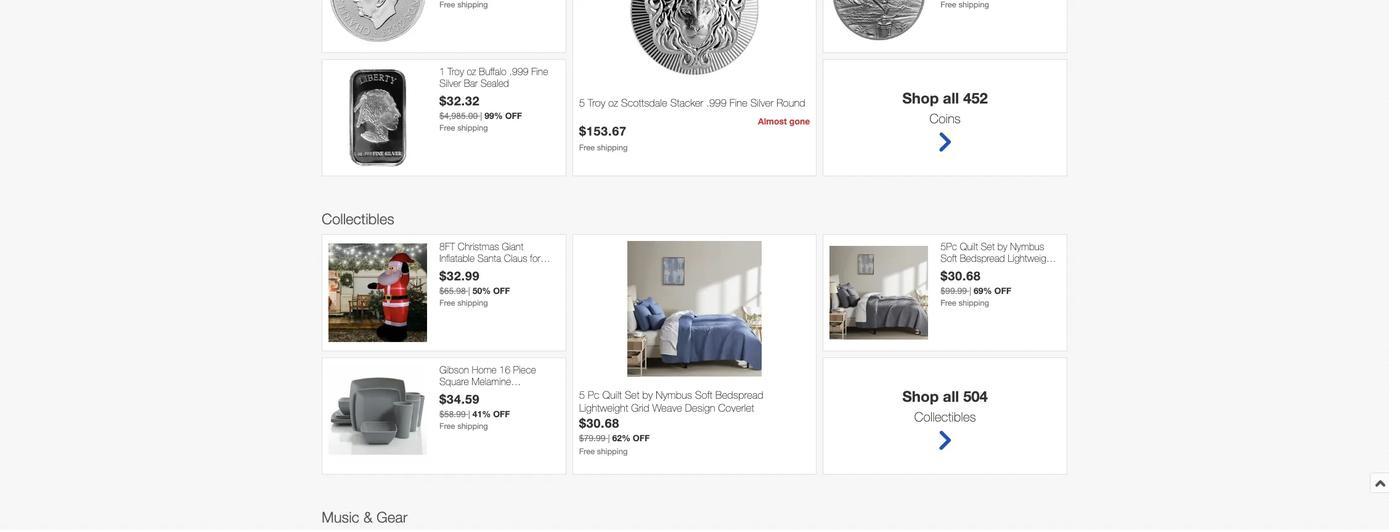 Task type: describe. For each thing, give the bounding box(es) containing it.
$65.98
[[440, 286, 466, 296]]

1 troy oz buffalo .999 fine silver bar sealed link
[[440, 66, 560, 90]]

round
[[777, 97, 806, 109]]

shipping inside "1 troy oz buffalo .999 fine silver bar sealed $32.32 $4,985.00 | 99% off free shipping"
[[458, 123, 488, 133]]

scottsdale
[[621, 97, 668, 109]]

almost gone
[[758, 116, 810, 126]]

gibson home 16 piece square melamine dinnerware set plates, bowls, & cups, grey
[[440, 364, 536, 411]]

home inside 8ft christmas giant inflatable santa claus for outdoor indoor home garden party
[[504, 265, 529, 276]]

99%
[[485, 110, 503, 121]]

claus
[[504, 253, 528, 264]]

garden
[[440, 276, 470, 288]]

off inside '5 pc quilt set by nymbus soft bedspread lightweight grid weave design coverlet $30.68 $79.99 | 62% off free shipping'
[[633, 433, 650, 444]]

5pc
[[941, 241, 957, 252]]

quilt inside '5 pc quilt set by nymbus soft bedspread lightweight grid weave design coverlet $30.68 $79.99 | 62% off free shipping'
[[603, 389, 622, 401]]

$79.99
[[579, 434, 606, 444]]

music & gear
[[322, 508, 408, 526]]

shipping inside $153.67 free shipping
[[597, 143, 628, 152]]

1
[[440, 66, 445, 77]]

5pc quilt set by nymbus soft bedspread lightweight diamond weave design coverlet
[[941, 241, 1054, 288]]

sealed
[[481, 78, 509, 89]]

$99.99
[[941, 286, 967, 296]]

5 troy oz scottsdale stacker .999 fine silver round
[[579, 97, 806, 109]]

troy for 5
[[588, 97, 606, 109]]

1 horizontal spatial fine
[[730, 97, 748, 109]]

$32.99
[[440, 268, 480, 283]]

nymbus inside the 5pc quilt set by nymbus soft bedspread lightweight diamond weave design coverlet
[[1010, 241, 1045, 252]]

plates,
[[505, 388, 533, 399]]

nymbus inside '5 pc quilt set by nymbus soft bedspread lightweight grid weave design coverlet $30.68 $79.99 | 62% off free shipping'
[[656, 389, 692, 401]]

silver inside "1 troy oz buffalo .999 fine silver bar sealed $32.32 $4,985.00 | 99% off free shipping"
[[440, 78, 461, 89]]

stacker
[[671, 97, 704, 109]]

5pc quilt set by nymbus soft bedspread lightweight diamond weave design coverlet link
[[941, 241, 1061, 288]]

8ft christmas giant inflatable santa claus for outdoor indoor home garden party link
[[440, 241, 560, 288]]

| for $32.99
[[468, 286, 470, 296]]

shipping inside $30.68 $99.99 | 69% off free shipping
[[959, 299, 990, 308]]

504
[[964, 388, 988, 405]]

weave inside '5 pc quilt set by nymbus soft bedspread lightweight grid weave design coverlet $30.68 $79.99 | 62% off free shipping'
[[652, 402, 682, 414]]

santa
[[478, 253, 501, 264]]

soft inside '5 pc quilt set by nymbus soft bedspread lightweight grid weave design coverlet $30.68 $79.99 | 62% off free shipping'
[[695, 389, 713, 401]]

1 vertical spatial .999
[[706, 97, 727, 109]]

off for $34.59
[[493, 409, 510, 419]]

shipping inside $34.59 $58.99 | 41% off free shipping
[[458, 422, 488, 431]]

weave inside the 5pc quilt set by nymbus soft bedspread lightweight diamond weave design coverlet
[[981, 265, 1009, 276]]

$34.59
[[440, 392, 480, 406]]

lightweight inside '5 pc quilt set by nymbus soft bedspread lightweight grid weave design coverlet $30.68 $79.99 | 62% off free shipping'
[[579, 402, 628, 414]]

design inside '5 pc quilt set by nymbus soft bedspread lightweight grid weave design coverlet $30.68 $79.99 | 62% off free shipping'
[[685, 402, 716, 414]]

coins
[[930, 111, 961, 126]]

$32.32
[[440, 93, 480, 108]]

melamine
[[472, 376, 511, 387]]

buffalo
[[479, 66, 507, 77]]

free inside $153.67 free shipping
[[579, 143, 595, 152]]

diamond
[[941, 265, 978, 276]]

gibson home 16 piece square melamine dinnerware set plates, bowls, & cups, grey link
[[440, 364, 560, 411]]

off inside "1 troy oz buffalo .999 fine silver bar sealed $32.32 $4,985.00 | 99% off free shipping"
[[505, 110, 522, 121]]

8ft
[[440, 241, 455, 252]]

shop all 504 collectibles
[[903, 388, 988, 424]]

$30.68 inside $30.68 $99.99 | 69% off free shipping
[[941, 268, 981, 283]]

| inside '5 pc quilt set by nymbus soft bedspread lightweight grid weave design coverlet $30.68 $79.99 | 62% off free shipping'
[[608, 434, 610, 444]]

$58.99
[[440, 409, 466, 419]]

bowls,
[[440, 400, 467, 411]]

bedspread inside '5 pc quilt set by nymbus soft bedspread lightweight grid weave design coverlet $30.68 $79.99 | 62% off free shipping'
[[716, 389, 764, 401]]

gibson
[[440, 364, 469, 375]]

free inside $32.99 $65.98 | 50% off free shipping
[[440, 299, 455, 308]]

grid
[[631, 402, 650, 414]]

christmas
[[458, 241, 499, 252]]

square
[[440, 376, 469, 387]]

shop all 452 coins
[[903, 89, 988, 126]]

outdoor
[[440, 265, 473, 276]]

0 horizontal spatial collectibles
[[322, 210, 394, 227]]

almost
[[758, 116, 787, 126]]

pc
[[588, 389, 600, 401]]

1 troy oz buffalo .999 fine silver bar sealed $32.32 $4,985.00 | 99% off free shipping
[[440, 66, 548, 133]]

soft inside the 5pc quilt set by nymbus soft bedspread lightweight diamond weave design coverlet
[[941, 253, 957, 264]]

piece
[[513, 364, 536, 375]]

1 free shipping from the left
[[440, 0, 488, 9]]

$32.99 $65.98 | 50% off free shipping
[[440, 268, 510, 308]]

1 vertical spatial &
[[364, 508, 373, 526]]

for
[[530, 253, 541, 264]]



Task type: vqa. For each thing, say whether or not it's contained in the screenshot.
'$58.99'
yes



Task type: locate. For each thing, give the bounding box(es) containing it.
troy for 1
[[448, 66, 464, 77]]

| inside $34.59 $58.99 | 41% off free shipping
[[468, 409, 470, 419]]

oz
[[467, 66, 476, 77], [608, 97, 618, 109]]

0 vertical spatial design
[[1011, 265, 1040, 276]]

0 vertical spatial troy
[[448, 66, 464, 77]]

all inside shop all 452 coins
[[943, 89, 959, 107]]

off right 41% on the bottom left of the page
[[493, 409, 510, 419]]

0 horizontal spatial home
[[472, 364, 497, 375]]

home inside gibson home 16 piece square melamine dinnerware set plates, bowls, & cups, grey
[[472, 364, 497, 375]]

.999 inside "1 troy oz buffalo .999 fine silver bar sealed $32.32 $4,985.00 | 99% off free shipping"
[[509, 66, 529, 77]]

1 vertical spatial collectibles
[[915, 409, 976, 424]]

0 horizontal spatial silver
[[440, 78, 461, 89]]

0 vertical spatial lightweight
[[1008, 253, 1054, 264]]

bedspread
[[960, 253, 1005, 264], [716, 389, 764, 401]]

oz for buffalo
[[467, 66, 476, 77]]

0 vertical spatial fine
[[531, 66, 548, 77]]

| for $30.68
[[970, 286, 972, 296]]

$34.59 $58.99 | 41% off free shipping
[[440, 392, 510, 431]]

0 horizontal spatial weave
[[652, 402, 682, 414]]

$4,985.00
[[440, 111, 478, 121]]

grey
[[506, 400, 526, 411]]

2 free shipping from the left
[[941, 0, 990, 9]]

0 vertical spatial weave
[[981, 265, 1009, 276]]

oz up bar
[[467, 66, 476, 77]]

1 horizontal spatial coverlet
[[941, 276, 975, 288]]

16
[[500, 364, 511, 375]]

0 horizontal spatial quilt
[[603, 389, 622, 401]]

1 vertical spatial troy
[[588, 97, 606, 109]]

shop inside shop all 504 collectibles
[[903, 388, 939, 405]]

0 horizontal spatial coverlet
[[718, 402, 754, 414]]

1 horizontal spatial &
[[470, 400, 476, 411]]

0 horizontal spatial set
[[488, 388, 502, 399]]

1 horizontal spatial free shipping
[[941, 0, 990, 9]]

by up grid
[[643, 389, 653, 401]]

free
[[440, 0, 455, 9], [941, 0, 957, 9], [440, 123, 455, 133], [579, 143, 595, 152], [440, 299, 455, 308], [941, 299, 957, 308], [440, 422, 455, 431], [579, 447, 595, 456]]

$30.68 $99.99 | 69% off free shipping
[[941, 268, 1012, 308]]

0 horizontal spatial nymbus
[[656, 389, 692, 401]]

0 horizontal spatial $30.68
[[579, 416, 620, 431]]

& down dinnerware
[[470, 400, 476, 411]]

off inside $30.68 $99.99 | 69% off free shipping
[[995, 286, 1012, 296]]

home up melamine
[[472, 364, 497, 375]]

free inside "1 troy oz buffalo .999 fine silver bar sealed $32.32 $4,985.00 | 99% off free shipping"
[[440, 123, 455, 133]]

| inside "1 troy oz buffalo .999 fine silver bar sealed $32.32 $4,985.00 | 99% off free shipping"
[[480, 111, 482, 121]]

$30.68 up $99.99
[[941, 268, 981, 283]]

1 horizontal spatial weave
[[981, 265, 1009, 276]]

all inside shop all 504 collectibles
[[943, 388, 959, 405]]

set right '5pc'
[[981, 241, 995, 252]]

1 horizontal spatial home
[[504, 265, 529, 276]]

quilt inside the 5pc quilt set by nymbus soft bedspread lightweight diamond weave design coverlet
[[960, 241, 978, 252]]

home
[[504, 265, 529, 276], [472, 364, 497, 375]]

1 horizontal spatial .999
[[706, 97, 727, 109]]

collectibles
[[322, 210, 394, 227], [915, 409, 976, 424]]

5 for 5 troy oz scottsdale stacker .999 fine silver round
[[579, 97, 585, 109]]

quilt right '5pc'
[[960, 241, 978, 252]]

weave up 69%
[[981, 265, 1009, 276]]

1 vertical spatial home
[[472, 364, 497, 375]]

0 vertical spatial 5
[[579, 97, 585, 109]]

0 vertical spatial all
[[943, 89, 959, 107]]

1 horizontal spatial design
[[1011, 265, 1040, 276]]

weave
[[981, 265, 1009, 276], [652, 402, 682, 414]]

2 shop from the top
[[903, 388, 939, 405]]

gone
[[790, 116, 810, 126]]

troy inside "1 troy oz buffalo .999 fine silver bar sealed $32.32 $4,985.00 | 99% off free shipping"
[[448, 66, 464, 77]]

shipping
[[458, 0, 488, 9], [959, 0, 990, 9], [458, 123, 488, 133], [597, 143, 628, 152], [458, 299, 488, 308], [959, 299, 990, 308], [458, 422, 488, 431], [597, 447, 628, 456]]

1 horizontal spatial oz
[[608, 97, 618, 109]]

$153.67 free shipping
[[579, 123, 628, 152]]

0 vertical spatial by
[[998, 241, 1008, 252]]

troy up $153.67
[[588, 97, 606, 109]]

.999 right buffalo
[[509, 66, 529, 77]]

shop inside shop all 452 coins
[[903, 89, 939, 107]]

design inside the 5pc quilt set by nymbus soft bedspread lightweight diamond weave design coverlet
[[1011, 265, 1040, 276]]

&
[[470, 400, 476, 411], [364, 508, 373, 526]]

nymbus
[[1010, 241, 1045, 252], [656, 389, 692, 401]]

1 horizontal spatial soft
[[941, 253, 957, 264]]

lightweight
[[1008, 253, 1054, 264], [579, 402, 628, 414]]

all for 504
[[943, 388, 959, 405]]

free inside $30.68 $99.99 | 69% off free shipping
[[941, 299, 957, 308]]

5 pc quilt set by nymbus soft bedspread lightweight grid weave design coverlet $30.68 $79.99 | 62% off free shipping
[[579, 389, 764, 456]]

troy right 1
[[448, 66, 464, 77]]

.999 right stacker
[[706, 97, 727, 109]]

1 vertical spatial fine
[[730, 97, 748, 109]]

shop left 504
[[903, 388, 939, 405]]

0 vertical spatial quilt
[[960, 241, 978, 252]]

41%
[[473, 409, 491, 419]]

by inside '5 pc quilt set by nymbus soft bedspread lightweight grid weave design coverlet $30.68 $79.99 | 62% off free shipping'
[[643, 389, 653, 401]]

0 horizontal spatial bedspread
[[716, 389, 764, 401]]

5 up $153.67
[[579, 97, 585, 109]]

off right 50% at the bottom
[[493, 286, 510, 296]]

50%
[[473, 286, 491, 296]]

1 horizontal spatial $30.68
[[941, 268, 981, 283]]

0 vertical spatial &
[[470, 400, 476, 411]]

452
[[964, 89, 988, 107]]

bar
[[464, 78, 478, 89]]

fine right stacker
[[730, 97, 748, 109]]

by inside the 5pc quilt set by nymbus soft bedspread lightweight diamond weave design coverlet
[[998, 241, 1008, 252]]

1 vertical spatial bedspread
[[716, 389, 764, 401]]

1 horizontal spatial nymbus
[[1010, 241, 1045, 252]]

music
[[322, 508, 359, 526]]

silver up almost
[[751, 97, 774, 109]]

0 vertical spatial soft
[[941, 253, 957, 264]]

.999
[[509, 66, 529, 77], [706, 97, 727, 109]]

design
[[1011, 265, 1040, 276], [685, 402, 716, 414]]

all up coins
[[943, 89, 959, 107]]

5 troy oz scottsdale stacker .999 fine silver round link
[[579, 97, 810, 123]]

0 vertical spatial shop
[[903, 89, 939, 107]]

silver
[[440, 78, 461, 89], [751, 97, 774, 109]]

quilt right pc
[[603, 389, 622, 401]]

1 vertical spatial lightweight
[[579, 402, 628, 414]]

shipping inside $32.99 $65.98 | 50% off free shipping
[[458, 299, 488, 308]]

0 vertical spatial nymbus
[[1010, 241, 1045, 252]]

bedspread inside the 5pc quilt set by nymbus soft bedspread lightweight diamond weave design coverlet
[[960, 253, 1005, 264]]

1 horizontal spatial troy
[[588, 97, 606, 109]]

set
[[981, 241, 995, 252], [488, 388, 502, 399], [625, 389, 640, 401]]

set inside the 5pc quilt set by nymbus soft bedspread lightweight diamond weave design coverlet
[[981, 241, 995, 252]]

1 vertical spatial oz
[[608, 97, 618, 109]]

0 vertical spatial .999
[[509, 66, 529, 77]]

1 vertical spatial coverlet
[[718, 402, 754, 414]]

1 horizontal spatial silver
[[751, 97, 774, 109]]

0 vertical spatial collectibles
[[322, 210, 394, 227]]

off for $32.99
[[493, 286, 510, 296]]

| inside $30.68 $99.99 | 69% off free shipping
[[970, 286, 972, 296]]

| left 69%
[[970, 286, 972, 296]]

shop
[[903, 89, 939, 107], [903, 388, 939, 405]]

soft
[[941, 253, 957, 264], [695, 389, 713, 401]]

| left 99%
[[480, 111, 482, 121]]

| inside $32.99 $65.98 | 50% off free shipping
[[468, 286, 470, 296]]

1 vertical spatial $30.68
[[579, 416, 620, 431]]

1 vertical spatial quilt
[[603, 389, 622, 401]]

shop for shop all 504
[[903, 388, 939, 405]]

lightweight inside the 5pc quilt set by nymbus soft bedspread lightweight diamond weave design coverlet
[[1008, 253, 1054, 264]]

62%
[[612, 433, 631, 444]]

& inside gibson home 16 piece square melamine dinnerware set plates, bowls, & cups, grey
[[470, 400, 476, 411]]

coverlet inside the 5pc quilt set by nymbus soft bedspread lightweight diamond weave design coverlet
[[941, 276, 975, 288]]

off right 62%
[[633, 433, 650, 444]]

shipping inside '5 pc quilt set by nymbus soft bedspread lightweight grid weave design coverlet $30.68 $79.99 | 62% off free shipping'
[[597, 447, 628, 456]]

1 vertical spatial design
[[685, 402, 716, 414]]

1 vertical spatial silver
[[751, 97, 774, 109]]

0 horizontal spatial free shipping
[[440, 0, 488, 9]]

by up $30.68 $99.99 | 69% off free shipping
[[998, 241, 1008, 252]]

party
[[473, 276, 493, 288]]

off right 99%
[[505, 110, 522, 121]]

oz for scottsdale
[[608, 97, 618, 109]]

0 horizontal spatial .999
[[509, 66, 529, 77]]

set down melamine
[[488, 388, 502, 399]]

fine
[[531, 66, 548, 77], [730, 97, 748, 109]]

1 horizontal spatial lightweight
[[1008, 253, 1054, 264]]

0 vertical spatial silver
[[440, 78, 461, 89]]

1 horizontal spatial bedspread
[[960, 253, 1005, 264]]

1 horizontal spatial set
[[625, 389, 640, 401]]

5
[[579, 97, 585, 109], [579, 389, 585, 401]]

$30.68 inside '5 pc quilt set by nymbus soft bedspread lightweight grid weave design coverlet $30.68 $79.99 | 62% off free shipping'
[[579, 416, 620, 431]]

set up grid
[[625, 389, 640, 401]]

| left 50% at the bottom
[[468, 286, 470, 296]]

| left 62%
[[608, 434, 610, 444]]

8ft christmas giant inflatable santa claus for outdoor indoor home garden party
[[440, 241, 541, 288]]

off right 69%
[[995, 286, 1012, 296]]

2 all from the top
[[943, 388, 959, 405]]

1 all from the top
[[943, 89, 959, 107]]

silver down 1
[[440, 78, 461, 89]]

quilt
[[960, 241, 978, 252], [603, 389, 622, 401]]

1 5 from the top
[[579, 97, 585, 109]]

oz up $153.67
[[608, 97, 618, 109]]

free shipping
[[440, 0, 488, 9], [941, 0, 990, 9]]

1 horizontal spatial by
[[998, 241, 1008, 252]]

2 horizontal spatial set
[[981, 241, 995, 252]]

5 inside '5 pc quilt set by nymbus soft bedspread lightweight grid weave design coverlet $30.68 $79.99 | 62% off free shipping'
[[579, 389, 585, 401]]

all left 504
[[943, 388, 959, 405]]

0 horizontal spatial &
[[364, 508, 373, 526]]

coverlet
[[941, 276, 975, 288], [718, 402, 754, 414]]

69%
[[974, 286, 992, 296]]

off
[[505, 110, 522, 121], [493, 286, 510, 296], [995, 286, 1012, 296], [493, 409, 510, 419], [633, 433, 650, 444]]

2 5 from the top
[[579, 389, 585, 401]]

1 horizontal spatial collectibles
[[915, 409, 976, 424]]

| left 41% on the bottom left of the page
[[468, 409, 470, 419]]

weave right grid
[[652, 402, 682, 414]]

off for $30.68
[[995, 286, 1012, 296]]

off inside $32.99 $65.98 | 50% off free shipping
[[493, 286, 510, 296]]

fine right buffalo
[[531, 66, 548, 77]]

& left gear
[[364, 508, 373, 526]]

| for $34.59
[[468, 409, 470, 419]]

shop up coins
[[903, 89, 939, 107]]

0 horizontal spatial fine
[[531, 66, 548, 77]]

1 vertical spatial nymbus
[[656, 389, 692, 401]]

0 vertical spatial bedspread
[[960, 253, 1005, 264]]

$153.67
[[579, 123, 627, 138]]

1 horizontal spatial quilt
[[960, 241, 978, 252]]

oz inside "1 troy oz buffalo .999 fine silver bar sealed $32.32 $4,985.00 | 99% off free shipping"
[[467, 66, 476, 77]]

5 pc quilt set by nymbus soft bedspread lightweight grid weave design coverlet link
[[579, 389, 810, 416]]

dinnerware
[[440, 388, 486, 399]]

0 vertical spatial home
[[504, 265, 529, 276]]

5 left pc
[[579, 389, 585, 401]]

1 shop from the top
[[903, 89, 939, 107]]

1 vertical spatial shop
[[903, 388, 939, 405]]

0 horizontal spatial oz
[[467, 66, 476, 77]]

1 vertical spatial 5
[[579, 389, 585, 401]]

0 vertical spatial $30.68
[[941, 268, 981, 283]]

all
[[943, 89, 959, 107], [943, 388, 959, 405]]

1 vertical spatial all
[[943, 388, 959, 405]]

by
[[998, 241, 1008, 252], [643, 389, 653, 401]]

inflatable
[[440, 253, 475, 264]]

indoor
[[476, 265, 502, 276]]

all for 452
[[943, 89, 959, 107]]

1 vertical spatial weave
[[652, 402, 682, 414]]

home down claus
[[504, 265, 529, 276]]

gear
[[377, 508, 408, 526]]

0 vertical spatial coverlet
[[941, 276, 975, 288]]

0 horizontal spatial design
[[685, 402, 716, 414]]

|
[[480, 111, 482, 121], [468, 286, 470, 296], [970, 286, 972, 296], [468, 409, 470, 419], [608, 434, 610, 444]]

collectibles inside shop all 504 collectibles
[[915, 409, 976, 424]]

giant
[[502, 241, 524, 252]]

0 horizontal spatial soft
[[695, 389, 713, 401]]

free inside $34.59 $58.99 | 41% off free shipping
[[440, 422, 455, 431]]

troy
[[448, 66, 464, 77], [588, 97, 606, 109]]

1 vertical spatial soft
[[695, 389, 713, 401]]

0 horizontal spatial troy
[[448, 66, 464, 77]]

coverlet inside '5 pc quilt set by nymbus soft bedspread lightweight grid weave design coverlet $30.68 $79.99 | 62% off free shipping'
[[718, 402, 754, 414]]

1 vertical spatial by
[[643, 389, 653, 401]]

0 horizontal spatial by
[[643, 389, 653, 401]]

0 vertical spatial oz
[[467, 66, 476, 77]]

free inside '5 pc quilt set by nymbus soft bedspread lightweight grid weave design coverlet $30.68 $79.99 | 62% off free shipping'
[[579, 447, 595, 456]]

off inside $34.59 $58.99 | 41% off free shipping
[[493, 409, 510, 419]]

fine inside "1 troy oz buffalo .999 fine silver bar sealed $32.32 $4,985.00 | 99% off free shipping"
[[531, 66, 548, 77]]

cups,
[[478, 400, 504, 411]]

set inside '5 pc quilt set by nymbus soft bedspread lightweight grid weave design coverlet $30.68 $79.99 | 62% off free shipping'
[[625, 389, 640, 401]]

$30.68
[[941, 268, 981, 283], [579, 416, 620, 431]]

set inside gibson home 16 piece square melamine dinnerware set plates, bowls, & cups, grey
[[488, 388, 502, 399]]

$30.68 up $79.99
[[579, 416, 620, 431]]

0 horizontal spatial lightweight
[[579, 402, 628, 414]]

5 for 5 pc quilt set by nymbus soft bedspread lightweight grid weave design coverlet $30.68 $79.99 | 62% off free shipping
[[579, 389, 585, 401]]

shop for shop all 452
[[903, 89, 939, 107]]



